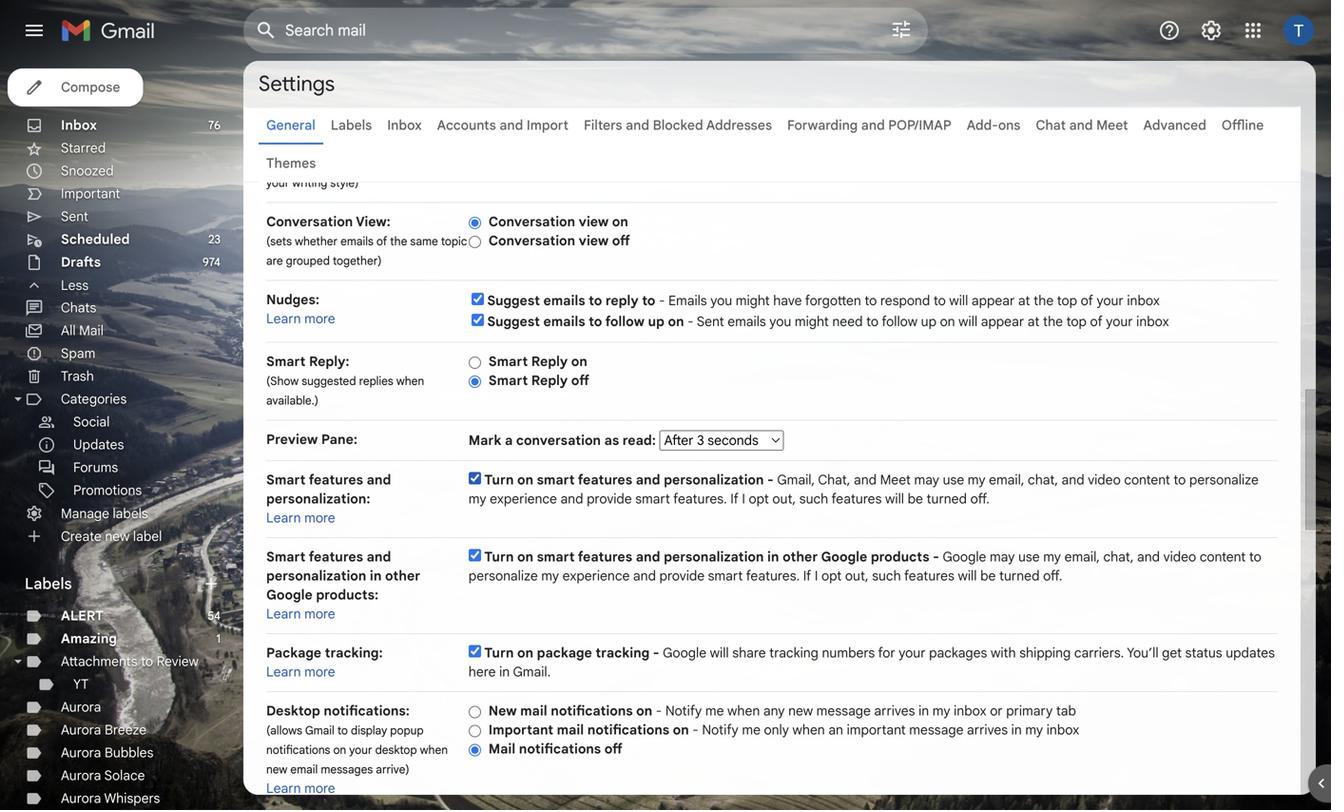 Task type: vqa. For each thing, say whether or not it's contained in the screenshot.
me to the right
yes



Task type: locate. For each thing, give the bounding box(es) containing it.
important inside labels navigation
[[61, 185, 120, 202]]

None checkbox
[[472, 293, 484, 305], [469, 472, 481, 485], [469, 549, 481, 562], [469, 645, 481, 658], [472, 293, 484, 305], [469, 472, 481, 485], [469, 549, 481, 562], [469, 645, 481, 658]]

1 horizontal spatial video
[[1164, 549, 1197, 565]]

1 vertical spatial if
[[803, 568, 811, 584]]

1 vertical spatial may
[[990, 549, 1015, 565]]

carriers.
[[1075, 645, 1124, 661]]

learn down the nudges:
[[266, 311, 301, 327]]

0 vertical spatial reply
[[531, 353, 568, 370]]

1 horizontal spatial arrives
[[967, 722, 1008, 738]]

or
[[990, 703, 1003, 719]]

Conversation view on radio
[[469, 216, 481, 230]]

such
[[800, 491, 829, 507], [872, 568, 901, 584]]

at
[[1018, 292, 1031, 309], [1028, 313, 1040, 330]]

me for when
[[705, 703, 724, 719]]

2 turn from the top
[[484, 549, 514, 565]]

0 horizontal spatial compose
[[61, 79, 120, 96]]

0 vertical spatial content
[[1124, 472, 1171, 488]]

may
[[914, 472, 940, 488], [990, 549, 1015, 565]]

3 more from the top
[[304, 606, 335, 622]]

you right emails at top
[[711, 292, 732, 309]]

0 horizontal spatial mail
[[79, 322, 104, 339]]

more inside package tracking: learn more
[[304, 664, 335, 680]]

aurora for aurora bubbles
[[61, 745, 101, 761]]

2 aurora from the top
[[61, 722, 101, 738]]

2 vertical spatial personalization
[[266, 568, 366, 584]]

1 horizontal spatial out,
[[845, 568, 869, 584]]

in up products:
[[370, 568, 382, 584]]

gmail image
[[61, 11, 165, 49]]

1 vertical spatial turn
[[484, 549, 514, 565]]

Search mail text field
[[285, 21, 837, 40]]

0 horizontal spatial me
[[705, 703, 724, 719]]

message up an on the bottom right
[[817, 703, 871, 719]]

tracking inside google will share tracking numbers for your packages with shipping carriers. you'll get status updates here in gmail.
[[770, 645, 819, 661]]

learn more link
[[266, 311, 335, 327], [266, 510, 335, 526], [266, 606, 335, 622], [266, 664, 335, 680], [266, 780, 335, 797]]

chats
[[61, 300, 96, 316]]

1 vertical spatial personalization
[[664, 549, 764, 565]]

0 horizontal spatial chat,
[[1028, 472, 1058, 488]]

conversation down conversation view on
[[489, 233, 575, 249]]

1 horizontal spatial off.
[[1043, 568, 1063, 584]]

3 learn from the top
[[266, 606, 301, 622]]

labels up "is" on the left top
[[331, 117, 372, 134]]

0 horizontal spatial personalize
[[469, 568, 538, 584]]

1 view from the top
[[579, 214, 609, 230]]

meet inside gmail, chat, and meet may use my email, chat, and video content to personalize my experience and provide smart features. if i opt out, such features will be turned off.
[[880, 472, 911, 488]]

0 vertical spatial suggest
[[487, 292, 540, 309]]

1 horizontal spatial email,
[[1065, 549, 1100, 565]]

1 vertical spatial important
[[489, 722, 554, 738]]

2 horizontal spatial new
[[788, 703, 813, 719]]

None checkbox
[[472, 314, 484, 326]]

None search field
[[243, 8, 928, 53]]

add-ons link
[[967, 117, 1021, 134]]

turned up with at the bottom of the page
[[999, 568, 1040, 584]]

notifications
[[551, 703, 633, 719], [587, 722, 670, 738], [519, 741, 601, 757], [266, 743, 330, 757]]

compose button
[[8, 68, 143, 107]]

when right replies
[[396, 374, 424, 388]]

1 horizontal spatial might
[[795, 313, 829, 330]]

emails up together)
[[341, 234, 374, 249]]

turn for turn on package tracking -
[[484, 645, 514, 661]]

conversation up conversation view off
[[489, 214, 575, 230]]

aurora solace
[[61, 767, 145, 784]]

more down the nudges:
[[304, 311, 335, 327]]

opt inside the google may use my email, chat, and video content to personalize my experience and provide smart features. if i opt out, such features will be turned off.
[[822, 568, 842, 584]]

0 horizontal spatial arrives
[[874, 703, 915, 719]]

if
[[731, 491, 739, 507], [803, 568, 811, 584]]

suggest
[[487, 292, 540, 309], [487, 313, 540, 330]]

aurora for aurora solace
[[61, 767, 101, 784]]

sent link
[[61, 208, 88, 225]]

smart for smart reply off
[[489, 372, 528, 389]]

email, inside the google may use my email, chat, and video content to personalize my experience and provide smart features. if i opt out, such features will be turned off.
[[1065, 549, 1100, 565]]

package
[[266, 645, 322, 661]]

notify for notify me when any new message arrives in my inbox or primary tab
[[666, 703, 702, 719]]

1 vertical spatial video
[[1164, 549, 1197, 565]]

use inside gmail, chat, and meet may use my email, chat, and video content to personalize my experience and provide smart features. if i opt out, such features will be turned off.
[[943, 472, 965, 488]]

mail right new
[[520, 703, 547, 719]]

0 horizontal spatial opt
[[749, 491, 769, 507]]

all
[[61, 322, 76, 339]]

smart down personalization: at the bottom of the page
[[266, 549, 306, 565]]

0 vertical spatial features.
[[673, 491, 727, 507]]

forgotten
[[805, 292, 861, 309]]

google
[[821, 549, 868, 565], [943, 549, 987, 565], [266, 587, 313, 603], [663, 645, 707, 661]]

0 vertical spatial sent
[[61, 208, 88, 225]]

1 horizontal spatial tracking
[[770, 645, 819, 661]]

0 horizontal spatial provide
[[587, 491, 632, 507]]

aurora down aurora 'link'
[[61, 722, 101, 738]]

be up products
[[908, 491, 923, 507]]

new left email
[[266, 763, 287, 777]]

might left the have
[[736, 292, 770, 309]]

read:
[[623, 432, 656, 449]]

aurora down yt
[[61, 699, 101, 716]]

scheduled
[[61, 231, 130, 248]]

1 aurora from the top
[[61, 699, 101, 716]]

smart inside smart reply: (show suggested replies when available.)
[[266, 353, 306, 370]]

turn for turn on smart features and personalization -
[[484, 472, 514, 488]]

0 horizontal spatial i
[[742, 491, 746, 507]]

1 vertical spatial at
[[1028, 313, 1040, 330]]

labels up alert link
[[25, 574, 72, 593]]

1 up from the left
[[648, 313, 665, 330]]

5 learn from the top
[[266, 780, 301, 797]]

1 learn more link from the top
[[266, 311, 335, 327]]

features inside smart features and personalization: learn more
[[309, 472, 363, 488]]

4 learn from the top
[[266, 664, 301, 680]]

provide down turn on smart features and personalization in other google products -
[[660, 568, 705, 584]]

0 horizontal spatial features.
[[673, 491, 727, 507]]

1 horizontal spatial message
[[909, 722, 964, 738]]

inbox inside labels navigation
[[61, 117, 97, 134]]

primary
[[1006, 703, 1053, 719]]

turned inside gmail, chat, and meet may use my email, chat, and video content to personalize my experience and provide smart features. if i opt out, such features will be turned off.
[[927, 491, 967, 507]]

new up important mail notifications on - notify me only when an important message arrives in my inbox
[[788, 703, 813, 719]]

4 learn more link from the top
[[266, 664, 335, 680]]

such down products
[[872, 568, 901, 584]]

features. inside gmail, chat, and meet may use my email, chat, and video content to personalize my experience and provide smart features. if i opt out, such features will be turned off.
[[673, 491, 727, 507]]

opt inside gmail, chat, and meet may use my email, chat, and video content to personalize my experience and provide smart features. if i opt out, such features will be turned off.
[[749, 491, 769, 507]]

smart right 'smart reply off' option
[[489, 372, 528, 389]]

4 aurora from the top
[[61, 767, 101, 784]]

i inside gmail, chat, and meet may use my email, chat, and video content to personalize my experience and provide smart features. if i opt out, such features will be turned off.
[[742, 491, 746, 507]]

smart inside gmail, chat, and meet may use my email, chat, and video content to personalize my experience and provide smart features. if i opt out, such features will be turned off.
[[635, 491, 670, 507]]

view:
[[356, 214, 391, 230]]

1 vertical spatial off
[[571, 372, 589, 389]]

add-ons
[[967, 117, 1021, 134]]

0 vertical spatial mail
[[520, 703, 547, 719]]

1 vertical spatial view
[[579, 233, 609, 249]]

aurora down aurora solace
[[61, 790, 101, 807]]

1 horizontal spatial me
[[742, 722, 761, 738]]

meet right chat
[[1097, 117, 1128, 134]]

to inside desktop notifications: (allows gmail to display popup notifications on your desktop when new email messages arrive) learn more
[[337, 724, 348, 738]]

in down gmail,
[[767, 549, 779, 565]]

conversation up whether
[[266, 214, 353, 230]]

off. inside gmail, chat, and meet may use my email, chat, and video content to personalize my experience and provide smart features. if i opt out, such features will be turned off.
[[971, 491, 990, 507]]

reply for off
[[531, 372, 568, 389]]

aurora up aurora solace
[[61, 745, 101, 761]]

1 vertical spatial use
[[1019, 549, 1040, 565]]

0 vertical spatial arrives
[[874, 703, 915, 719]]

messages
[[321, 763, 373, 777]]

0 vertical spatial video
[[1088, 472, 1121, 488]]

2 vertical spatial of
[[1090, 313, 1103, 330]]

arrive)
[[376, 763, 409, 777]]

in inside smart features and personalization in other google products: learn more
[[370, 568, 382, 584]]

attachments to review link
[[61, 653, 199, 670]]

1 horizontal spatial follow
[[882, 313, 918, 330]]

0 horizontal spatial labels
[[25, 574, 72, 593]]

off for smart reply on
[[571, 372, 589, 389]]

learn down package
[[266, 664, 301, 680]]

0 horizontal spatial other
[[385, 568, 420, 584]]

arrives
[[874, 703, 915, 719], [967, 722, 1008, 738]]

0 horizontal spatial experience
[[490, 491, 557, 507]]

1 horizontal spatial features.
[[746, 568, 800, 584]]

1 vertical spatial be
[[981, 568, 996, 584]]

0 vertical spatial labels
[[331, 117, 372, 134]]

accounts and import
[[437, 117, 569, 134]]

provide down 'turn on smart features and personalization -'
[[587, 491, 632, 507]]

all mail
[[61, 322, 104, 339]]

1 vertical spatial experience
[[563, 568, 630, 584]]

1 horizontal spatial be
[[981, 568, 996, 584]]

google inside smart features and personalization in other google products: learn more
[[266, 587, 313, 603]]

tracking right share
[[770, 645, 819, 661]]

labels for labels heading
[[25, 574, 72, 593]]

aurora for aurora 'link'
[[61, 699, 101, 716]]

to
[[437, 156, 448, 171], [589, 292, 602, 309], [642, 292, 656, 309], [865, 292, 877, 309], [934, 292, 946, 309], [589, 313, 602, 330], [867, 313, 879, 330], [1174, 472, 1186, 488], [1250, 549, 1262, 565], [141, 653, 153, 670], [337, 724, 348, 738]]

1 vertical spatial labels
[[25, 574, 72, 593]]

mail
[[520, 703, 547, 719], [557, 722, 584, 738]]

features down as
[[578, 472, 633, 488]]

2 view from the top
[[579, 233, 609, 249]]

suggest emails to reply to - emails you might have forgotten to respond to will appear at the top of your inbox
[[487, 292, 1160, 309]]

smart for smart reply on
[[489, 353, 528, 370]]

features. up turn on smart features and personalization in other google products -
[[673, 491, 727, 507]]

will inside google will share tracking numbers for your packages with shipping carriers. you'll get status updates here in gmail.
[[710, 645, 729, 661]]

mail up the mail notifications off
[[557, 722, 584, 738]]

provide inside the google may use my email, chat, and video content to personalize my experience and provide smart features. if i opt out, such features will be turned off.
[[660, 568, 705, 584]]

1 reply from the top
[[531, 353, 568, 370]]

1 horizontal spatial personalize
[[1190, 472, 1259, 488]]

0 vertical spatial be
[[908, 491, 923, 507]]

0 horizontal spatial be
[[908, 491, 923, 507]]

1 vertical spatial the
[[1034, 292, 1054, 309]]

style)
[[330, 176, 359, 190]]

conversation for conversation view off
[[489, 233, 575, 249]]

your inside (smart compose is personalized to your writing style)
[[266, 176, 289, 190]]

experience down a
[[490, 491, 557, 507]]

me for only
[[742, 722, 761, 738]]

chat, inside gmail, chat, and meet may use my email, chat, and video content to personalize my experience and provide smart features. if i opt out, such features will be turned off.
[[1028, 472, 1058, 488]]

aurora for aurora whispers
[[61, 790, 101, 807]]

4 more from the top
[[304, 664, 335, 680]]

learn inside smart features and personalization: learn more
[[266, 510, 301, 526]]

0 vertical spatial use
[[943, 472, 965, 488]]

0 horizontal spatial out,
[[773, 491, 796, 507]]

reply for on
[[531, 353, 568, 370]]

up
[[648, 313, 665, 330], [921, 313, 937, 330]]

2 tracking from the left
[[770, 645, 819, 661]]

learn more link for nudges:
[[266, 311, 335, 327]]

be
[[908, 491, 923, 507], [981, 568, 996, 584]]

labels navigation
[[0, 61, 243, 810]]

1 horizontal spatial labels
[[331, 117, 372, 134]]

view up conversation view off
[[579, 214, 609, 230]]

1 horizontal spatial experience
[[563, 568, 630, 584]]

sent down emails at top
[[697, 313, 724, 330]]

video inside gmail, chat, and meet may use my email, chat, and video content to personalize my experience and provide smart features. if i opt out, such features will be turned off.
[[1088, 472, 1121, 488]]

important
[[61, 185, 120, 202], [489, 722, 554, 738]]

opt up numbers
[[822, 568, 842, 584]]

suggested
[[302, 374, 356, 388]]

features inside gmail, chat, and meet may use my email, chat, and video content to personalize my experience and provide smart features. if i opt out, such features will be turned off.
[[832, 491, 882, 507]]

more down package
[[304, 664, 335, 680]]

1 learn from the top
[[266, 311, 301, 327]]

you down the have
[[770, 313, 792, 330]]

mail right all
[[79, 322, 104, 339]]

tracking right package
[[596, 645, 650, 661]]

settings
[[259, 70, 335, 97]]

smart inside smart features and personalization: learn more
[[266, 472, 306, 488]]

1 horizontal spatial chat,
[[1104, 549, 1134, 565]]

conversation view off
[[489, 233, 630, 249]]

smart for smart reply: (show suggested replies when available.)
[[266, 353, 306, 370]]

reply down smart reply on on the top left
[[531, 372, 568, 389]]

features down products
[[904, 568, 955, 584]]

addresses
[[706, 117, 772, 134]]

me left the any
[[705, 703, 724, 719]]

off for conversation view on
[[612, 233, 630, 249]]

0 horizontal spatial such
[[800, 491, 829, 507]]

together)
[[333, 254, 382, 268]]

reply up smart reply off
[[531, 353, 568, 370]]

reply
[[606, 292, 639, 309]]

preview pane:
[[266, 431, 358, 448]]

to inside gmail, chat, and meet may use my email, chat, and video content to personalize my experience and provide smart features. if i opt out, such features will be turned off.
[[1174, 472, 1186, 488]]

1 horizontal spatial sent
[[697, 313, 724, 330]]

features down chat,
[[832, 491, 882, 507]]

learn more link down email
[[266, 780, 335, 797]]

blocked
[[653, 117, 703, 134]]

labels
[[331, 117, 372, 134], [25, 574, 72, 593]]

promotions
[[73, 482, 142, 499]]

notify left only
[[702, 722, 739, 738]]

labels inside navigation
[[25, 574, 72, 593]]

1 horizontal spatial mail
[[557, 722, 584, 738]]

0 horizontal spatial important
[[61, 185, 120, 202]]

search mail image
[[249, 13, 283, 48]]

learn down email
[[266, 780, 301, 797]]

new down "manage labels" link
[[105, 528, 130, 545]]

1 vertical spatial suggest
[[487, 313, 540, 330]]

more down products:
[[304, 606, 335, 622]]

out, down gmail,
[[773, 491, 796, 507]]

create new label link
[[61, 528, 162, 545]]

0 horizontal spatial up
[[648, 313, 665, 330]]

important mail notifications on - notify me only when an important message arrives in my inbox
[[489, 722, 1080, 738]]

1 inbox link from the left
[[61, 117, 97, 134]]

in down packages
[[919, 703, 929, 719]]

learn inside package tracking: learn more
[[266, 664, 301, 680]]

turned up products
[[927, 491, 967, 507]]

2 reply from the top
[[531, 372, 568, 389]]

1 horizontal spatial important
[[489, 722, 554, 738]]

5 aurora from the top
[[61, 790, 101, 807]]

features up products:
[[309, 549, 363, 565]]

updates
[[73, 437, 124, 453]]

0 horizontal spatial inbox
[[61, 117, 97, 134]]

compose up style)
[[304, 156, 354, 171]]

in inside google will share tracking numbers for your packages with shipping carriers. you'll get status updates here in gmail.
[[499, 664, 510, 680]]

opt up turn on smart features and personalization in other google products -
[[749, 491, 769, 507]]

0 horizontal spatial may
[[914, 472, 940, 488]]

me left only
[[742, 722, 761, 738]]

0 vertical spatial might
[[736, 292, 770, 309]]

important link
[[61, 185, 120, 202]]

1 horizontal spatial turned
[[999, 568, 1040, 584]]

974
[[202, 255, 221, 270]]

only
[[764, 722, 789, 738]]

aurora down aurora bubbles link
[[61, 767, 101, 784]]

inbox link up starred
[[61, 117, 97, 134]]

smart for smart features and personalization in other google products: learn more
[[266, 549, 306, 565]]

2 vertical spatial the
[[1043, 313, 1063, 330]]

support image
[[1158, 19, 1181, 42]]

emails
[[669, 292, 707, 309]]

learn down personalization: at the bottom of the page
[[266, 510, 301, 526]]

when inside smart reply: (show suggested replies when available.)
[[396, 374, 424, 388]]

-
[[659, 292, 665, 309], [688, 313, 694, 330], [767, 472, 774, 488], [933, 549, 940, 565], [653, 645, 660, 661], [656, 703, 662, 719], [693, 722, 699, 738]]

to inside labels navigation
[[141, 653, 153, 670]]

in right here
[[499, 664, 510, 680]]

important down new
[[489, 722, 554, 738]]

products:
[[316, 587, 379, 603]]

compose down gmail image
[[61, 79, 120, 96]]

1 suggest from the top
[[487, 292, 540, 309]]

1 vertical spatial i
[[815, 568, 818, 584]]

mail right mail notifications off option
[[489, 741, 516, 757]]

out, inside gmail, chat, and meet may use my email, chat, and video content to personalize my experience and provide smart features. if i opt out, such features will be turned off.
[[773, 491, 796, 507]]

inbox up personalized
[[387, 117, 422, 134]]

will inside gmail, chat, and meet may use my email, chat, and video content to personalize my experience and provide smart features. if i opt out, such features will be turned off.
[[885, 491, 904, 507]]

1 vertical spatial reply
[[531, 372, 568, 389]]

learn up package
[[266, 606, 301, 622]]

such down gmail,
[[800, 491, 829, 507]]

1 vertical spatial out,
[[845, 568, 869, 584]]

notifications:
[[324, 703, 410, 719]]

0 vertical spatial turned
[[927, 491, 967, 507]]

1 vertical spatial email,
[[1065, 549, 1100, 565]]

notifications inside desktop notifications: (allows gmail to display popup notifications on your desktop when new email messages arrive) learn more
[[266, 743, 330, 757]]

2 suggest from the top
[[487, 313, 540, 330]]

2 more from the top
[[304, 510, 335, 526]]

amazing
[[61, 631, 117, 647]]

content inside gmail, chat, and meet may use my email, chat, and video content to personalize my experience and provide smart features. if i opt out, such features will be turned off.
[[1124, 472, 1171, 488]]

personalization for in
[[664, 549, 764, 565]]

0 horizontal spatial new
[[105, 528, 130, 545]]

notify
[[666, 703, 702, 719], [702, 722, 739, 738]]

features up personalization: at the bottom of the page
[[309, 472, 363, 488]]

be up with at the bottom of the page
[[981, 568, 996, 584]]

smart up personalization: at the bottom of the page
[[266, 472, 306, 488]]

arrives down or
[[967, 722, 1008, 738]]

0 horizontal spatial follow
[[605, 313, 645, 330]]

on
[[612, 214, 628, 230], [668, 313, 684, 330], [940, 313, 955, 330], [571, 353, 588, 370], [517, 472, 534, 488], [517, 549, 534, 565], [517, 645, 534, 661], [636, 703, 653, 719], [673, 722, 689, 738], [333, 743, 346, 757]]

aurora for aurora breeze
[[61, 722, 101, 738]]

3 turn from the top
[[484, 645, 514, 661]]

email
[[290, 763, 318, 777]]

0 vertical spatial experience
[[490, 491, 557, 507]]

smart up (show
[[266, 353, 306, 370]]

experience inside the google may use my email, chat, and video content to personalize my experience and provide smart features. if i opt out, such features will be turned off.
[[563, 568, 630, 584]]

conversation view on
[[489, 214, 628, 230]]

of
[[376, 234, 387, 249], [1081, 292, 1094, 309], [1090, 313, 1103, 330]]

turned inside the google may use my email, chat, and video content to personalize my experience and provide smart features. if i opt out, such features will be turned off.
[[999, 568, 1040, 584]]

1 horizontal spatial inbox
[[387, 117, 422, 134]]

more down personalization: at the bottom of the page
[[304, 510, 335, 526]]

5 more from the top
[[304, 780, 335, 797]]

google left share
[[663, 645, 707, 661]]

smart right smart reply on radio
[[489, 353, 528, 370]]

personalize
[[1190, 472, 1259, 488], [469, 568, 538, 584]]

important for important
[[61, 185, 120, 202]]

3 learn more link from the top
[[266, 606, 335, 622]]

reply:
[[309, 353, 350, 370]]

turned
[[927, 491, 967, 507], [999, 568, 1040, 584]]

0 vertical spatial i
[[742, 491, 746, 507]]

learn more link down personalization: at the bottom of the page
[[266, 510, 335, 526]]

aurora bubbles
[[61, 745, 154, 761]]

more down email
[[304, 780, 335, 797]]

more
[[304, 311, 335, 327], [304, 510, 335, 526], [304, 606, 335, 622], [304, 664, 335, 680], [304, 780, 335, 797]]

updates link
[[73, 437, 124, 453]]

offline
[[1222, 117, 1264, 134]]

1 vertical spatial turned
[[999, 568, 1040, 584]]

out, up numbers
[[845, 568, 869, 584]]

0 vertical spatial if
[[731, 491, 739, 507]]

inbox link up personalized
[[387, 117, 422, 134]]

off.
[[971, 491, 990, 507], [1043, 568, 1063, 584]]

meet right chat,
[[880, 472, 911, 488]]

2 learn more link from the top
[[266, 510, 335, 526]]

smart for smart features and personalization: learn more
[[266, 472, 306, 488]]

manage
[[61, 505, 109, 522]]

inbox up starred
[[61, 117, 97, 134]]

provide inside gmail, chat, and meet may use my email, chat, and video content to personalize my experience and provide smart features. if i opt out, such features will be turned off.
[[587, 491, 632, 507]]

1 more from the top
[[304, 311, 335, 327]]

0 vertical spatial such
[[800, 491, 829, 507]]

conversation
[[266, 214, 353, 230], [489, 214, 575, 230], [489, 233, 575, 249]]

1 horizontal spatial compose
[[304, 156, 354, 171]]

follow down respond
[[882, 313, 918, 330]]

compose
[[61, 79, 120, 96], [304, 156, 354, 171]]

1 horizontal spatial up
[[921, 313, 937, 330]]

0 vertical spatial appear
[[972, 292, 1015, 309]]

will inside the google may use my email, chat, and video content to personalize my experience and provide smart features. if i opt out, such features will be turned off.
[[958, 568, 977, 584]]

1 inbox from the left
[[61, 117, 97, 134]]

view down conversation view on
[[579, 233, 609, 249]]

0 vertical spatial message
[[817, 703, 871, 719]]

other
[[783, 549, 818, 565], [385, 568, 420, 584]]

0 horizontal spatial email,
[[989, 472, 1025, 488]]

pop/imap
[[889, 117, 952, 134]]

suggest for suggest emails to reply to - emails you might have forgotten to respond to will appear at the top of your inbox
[[487, 292, 540, 309]]

when left an on the bottom right
[[793, 722, 825, 738]]

might down suggest emails to reply to - emails you might have forgotten to respond to will appear at the top of your inbox
[[795, 313, 829, 330]]

0 horizontal spatial if
[[731, 491, 739, 507]]

3 aurora from the top
[[61, 745, 101, 761]]

of inside conversation view: (sets whether emails of the same topic are grouped together)
[[376, 234, 387, 249]]

sent
[[61, 208, 88, 225], [697, 313, 724, 330]]

features. down turn on smart features and personalization in other google products -
[[746, 568, 800, 584]]

1 vertical spatial off.
[[1043, 568, 1063, 584]]

conversation for conversation view: (sets whether emails of the same topic are grouped together)
[[266, 214, 353, 230]]

may inside the google may use my email, chat, and video content to personalize my experience and provide smart features. if i opt out, such features will be turned off.
[[990, 549, 1015, 565]]

if inside the google may use my email, chat, and video content to personalize my experience and provide smart features. if i opt out, such features will be turned off.
[[803, 568, 811, 584]]

1 turn from the top
[[484, 472, 514, 488]]

off. inside the google may use my email, chat, and video content to personalize my experience and provide smart features. if i opt out, such features will be turned off.
[[1043, 568, 1063, 584]]

learn more link for package tracking:
[[266, 664, 335, 680]]

when down popup
[[420, 743, 448, 757]]

drafts
[[61, 254, 101, 271]]

2 inbox from the left
[[387, 117, 422, 134]]

important down snoozed at the left of page
[[61, 185, 120, 202]]

1 horizontal spatial use
[[1019, 549, 1040, 565]]

0 vertical spatial may
[[914, 472, 940, 488]]

google right products
[[943, 549, 987, 565]]

and inside smart features and personalization in other google products: learn more
[[367, 549, 391, 565]]

2 learn from the top
[[266, 510, 301, 526]]

accounts and import link
[[437, 117, 569, 134]]

1 tracking from the left
[[596, 645, 650, 661]]

follow down reply
[[605, 313, 645, 330]]

smart inside smart features and personalization in other google products: learn more
[[266, 549, 306, 565]]

video
[[1088, 472, 1121, 488], [1164, 549, 1197, 565]]

conversation for conversation view on
[[489, 214, 575, 230]]

conversation inside conversation view: (sets whether emails of the same topic are grouped together)
[[266, 214, 353, 230]]

google inside google will share tracking numbers for your packages with shipping carriers. you'll get status updates here in gmail.
[[663, 645, 707, 661]]

personalization inside smart features and personalization in other google products: learn more
[[266, 568, 366, 584]]

an
[[829, 722, 844, 738]]

1 horizontal spatial i
[[815, 568, 818, 584]]

learn more link down the nudges:
[[266, 311, 335, 327]]

emails left reply
[[544, 292, 585, 309]]



Task type: describe. For each thing, give the bounding box(es) containing it.
important
[[847, 722, 906, 738]]

1 vertical spatial appear
[[981, 313, 1024, 330]]

important for important mail notifications on - notify me only when an important message arrives in my inbox
[[489, 722, 554, 738]]

promotions link
[[73, 482, 142, 499]]

experience inside gmail, chat, and meet may use my email, chat, and video content to personalize my experience and provide smart features. if i opt out, such features will be turned off.
[[490, 491, 557, 507]]

google inside the google may use my email, chat, and video content to personalize my experience and provide smart features. if i opt out, such features will be turned off.
[[943, 549, 987, 565]]

1 vertical spatial top
[[1067, 313, 1087, 330]]

compose inside button
[[61, 79, 120, 96]]

smart features and personalization in other google products: learn more
[[266, 549, 420, 622]]

when left the any
[[728, 703, 760, 719]]

desktop notifications: (allows gmail to display popup notifications on your desktop when new email messages arrive) learn more
[[266, 703, 448, 797]]

compose inside (smart compose is personalized to your writing style)
[[304, 156, 354, 171]]

such inside the google may use my email, chat, and video content to personalize my experience and provide smart features. if i opt out, such features will be turned off.
[[872, 568, 901, 584]]

2 vertical spatial off
[[605, 741, 623, 757]]

(sets
[[266, 234, 292, 249]]

2 inbox link from the left
[[387, 117, 422, 134]]

new inside desktop notifications: (allows gmail to display popup notifications on your desktop when new email messages arrive) learn more
[[266, 763, 287, 777]]

spam
[[61, 345, 95, 362]]

amazing link
[[61, 631, 117, 647]]

your inside google will share tracking numbers for your packages with shipping carriers. you'll get status updates here in gmail.
[[899, 645, 926, 661]]

forwarding and pop/imap
[[788, 117, 952, 134]]

are
[[266, 254, 283, 268]]

forums
[[73, 459, 118, 476]]

more inside smart features and personalization: learn more
[[304, 510, 335, 526]]

0 horizontal spatial might
[[736, 292, 770, 309]]

starred
[[61, 140, 106, 156]]

chat and meet link
[[1036, 117, 1128, 134]]

spam link
[[61, 345, 95, 362]]

general link
[[266, 117, 316, 134]]

snoozed link
[[61, 163, 114, 179]]

personalize inside gmail, chat, and meet may use my email, chat, and video content to personalize my experience and provide smart features. if i opt out, such features will be turned off.
[[1190, 472, 1259, 488]]

labels heading
[[25, 574, 202, 593]]

1 vertical spatial mail
[[489, 741, 516, 757]]

emails up smart reply on on the top left
[[544, 313, 585, 330]]

New mail notifications on radio
[[469, 705, 481, 719]]

popup
[[390, 724, 424, 738]]

(smart compose is personalized to your writing style)
[[266, 156, 448, 190]]

smart reply off
[[489, 372, 589, 389]]

yt link
[[73, 676, 89, 693]]

1 horizontal spatial meet
[[1097, 117, 1128, 134]]

emails down suggest emails to reply to - emails you might have forgotten to respond to will appear at the top of your inbox
[[728, 313, 766, 330]]

Mail notifications off radio
[[469, 743, 481, 757]]

google may use my email, chat, and video content to personalize my experience and provide smart features. if i opt out, such features will be turned off.
[[469, 549, 1262, 584]]

1
[[216, 632, 221, 646]]

create
[[61, 528, 102, 545]]

the inside conversation view: (sets whether emails of the same topic are grouped together)
[[390, 234, 407, 249]]

smart reply: (show suggested replies when available.)
[[266, 353, 424, 408]]

mail for new
[[520, 703, 547, 719]]

1 vertical spatial sent
[[697, 313, 724, 330]]

social
[[73, 414, 110, 430]]

starred link
[[61, 140, 106, 156]]

(allows
[[266, 724, 302, 738]]

2 up from the left
[[921, 313, 937, 330]]

less
[[61, 277, 89, 294]]

themes link
[[266, 155, 316, 172]]

in down primary at the right bottom of page
[[1012, 722, 1022, 738]]

mail notifications off
[[489, 741, 623, 757]]

manage labels link
[[61, 505, 148, 522]]

you'll
[[1127, 645, 1159, 661]]

suggest for suggest emails to follow up on - sent emails you might need to follow up on will appear at the top of your inbox
[[487, 313, 540, 330]]

status
[[1186, 645, 1223, 661]]

same
[[410, 234, 438, 249]]

personalization for -
[[664, 472, 764, 488]]

mail for important
[[557, 722, 584, 738]]

mark
[[469, 432, 502, 449]]

new inside manage labels create new label
[[105, 528, 130, 545]]

any
[[764, 703, 785, 719]]

mail inside labels navigation
[[79, 322, 104, 339]]

features down 'turn on smart features and personalization -'
[[578, 549, 633, 565]]

display
[[351, 724, 387, 738]]

to inside (smart compose is personalized to your writing style)
[[437, 156, 448, 171]]

chat, inside the google may use my email, chat, and video content to personalize my experience and provide smart features. if i opt out, such features will be turned off.
[[1104, 549, 1134, 565]]

less button
[[0, 274, 228, 297]]

forums link
[[73, 459, 118, 476]]

to inside the google may use my email, chat, and video content to personalize my experience and provide smart features. if i opt out, such features will be turned off.
[[1250, 549, 1262, 565]]

learn inside nudges: learn more
[[266, 311, 301, 327]]

review
[[157, 653, 199, 670]]

personalize inside the google may use my email, chat, and video content to personalize my experience and provide smart features. if i opt out, such features will be turned off.
[[469, 568, 538, 584]]

more inside nudges: learn more
[[304, 311, 335, 327]]

0 vertical spatial at
[[1018, 292, 1031, 309]]

smart inside the google may use my email, chat, and video content to personalize my experience and provide smart features. if i opt out, such features will be turned off.
[[708, 568, 743, 584]]

preview
[[266, 431, 318, 448]]

turn on smart features and personalization -
[[484, 472, 777, 488]]

labels link
[[331, 117, 372, 134]]

conversation view: (sets whether emails of the same topic are grouped together)
[[266, 214, 467, 268]]

1 horizontal spatial you
[[770, 313, 792, 330]]

whispers
[[104, 790, 160, 807]]

shipping
[[1020, 645, 1071, 661]]

Important mail notifications on radio
[[469, 724, 481, 738]]

tracking for share
[[770, 645, 819, 661]]

gmail, chat, and meet may use my email, chat, and video content to personalize my experience and provide smart features. if i opt out, such features will be turned off.
[[469, 472, 1259, 507]]

other inside smart features and personalization in other google products: learn more
[[385, 568, 420, 584]]

tracking for package
[[596, 645, 650, 661]]

Smart Reply off radio
[[469, 375, 481, 389]]

learn more link for smart features and personalization in other google products:
[[266, 606, 335, 622]]

(show
[[266, 374, 299, 388]]

google will share tracking numbers for your packages with shipping carriers. you'll get status updates here in gmail.
[[469, 645, 1275, 680]]

notify for notify me only when an important message arrives in my inbox
[[702, 722, 739, 738]]

i inside the google may use my email, chat, and video content to personalize my experience and provide smart features. if i opt out, such features will be turned off.
[[815, 568, 818, 584]]

smart reply on
[[489, 353, 588, 370]]

advanced link
[[1144, 117, 1207, 134]]

1 vertical spatial arrives
[[967, 722, 1008, 738]]

need
[[832, 313, 863, 330]]

such inside gmail, chat, and meet may use my email, chat, and video content to personalize my experience and provide smart features. if i opt out, such features will be turned off.
[[800, 491, 829, 507]]

more inside smart features and personalization in other google products: learn more
[[304, 606, 335, 622]]

writing
[[292, 176, 327, 190]]

tracking:
[[325, 645, 383, 661]]

if inside gmail, chat, and meet may use my email, chat, and video content to personalize my experience and provide smart features. if i opt out, such features will be turned off.
[[731, 491, 739, 507]]

social link
[[73, 414, 110, 430]]

5 learn more link from the top
[[266, 780, 335, 797]]

2 follow from the left
[[882, 313, 918, 330]]

turn for turn on smart features and personalization in other google products -
[[484, 549, 514, 565]]

23
[[208, 233, 221, 247]]

video inside the google may use my email, chat, and video content to personalize my experience and provide smart features. if i opt out, such features will be turned off.
[[1164, 549, 1197, 565]]

filters
[[584, 117, 622, 134]]

aurora breeze
[[61, 722, 147, 738]]

Conversation view off radio
[[469, 235, 481, 249]]

labels for labels link
[[331, 117, 372, 134]]

desktop
[[375, 743, 417, 757]]

learn inside desktop notifications: (allows gmail to display popup notifications on your desktop when new email messages arrive) learn more
[[266, 780, 301, 797]]

emails inside conversation view: (sets whether emails of the same topic are grouped together)
[[341, 234, 374, 249]]

out, inside the google may use my email, chat, and video content to personalize my experience and provide smart features. if i opt out, such features will be turned off.
[[845, 568, 869, 584]]

email, inside gmail, chat, and meet may use my email, chat, and video content to personalize my experience and provide smart features. if i opt out, such features will be turned off.
[[989, 472, 1025, 488]]

content inside the google may use my email, chat, and video content to personalize my experience and provide smart features. if i opt out, such features will be turned off.
[[1200, 549, 1246, 565]]

0 vertical spatial top
[[1057, 292, 1078, 309]]

filters and blocked addresses link
[[584, 117, 772, 134]]

packages
[[929, 645, 988, 661]]

advanced search options image
[[883, 10, 921, 49]]

sent inside labels navigation
[[61, 208, 88, 225]]

respond
[[881, 292, 930, 309]]

54
[[208, 609, 221, 623]]

more inside desktop notifications: (allows gmail to display popup notifications on your desktop when new email messages arrive) learn more
[[304, 780, 335, 797]]

scheduled link
[[61, 231, 130, 248]]

be inside gmail, chat, and meet may use my email, chat, and video content to personalize my experience and provide smart features. if i opt out, such features will be turned off.
[[908, 491, 923, 507]]

numbers
[[822, 645, 875, 661]]

features inside smart features and personalization in other google products: learn more
[[309, 549, 363, 565]]

pane:
[[321, 431, 358, 448]]

turn on package tracking -
[[484, 645, 663, 661]]

when inside desktop notifications: (allows gmail to display popup notifications on your desktop when new email messages arrive) learn more
[[420, 743, 448, 757]]

(smart
[[266, 156, 302, 171]]

1 vertical spatial of
[[1081, 292, 1094, 309]]

on inside desktop notifications: (allows gmail to display popup notifications on your desktop when new email messages arrive) learn more
[[333, 743, 346, 757]]

available.)
[[266, 394, 319, 408]]

main menu image
[[23, 19, 46, 42]]

features inside the google may use my email, chat, and video content to personalize my experience and provide smart features. if i opt out, such features will be turned off.
[[904, 568, 955, 584]]

chat
[[1036, 117, 1066, 134]]

alert link
[[61, 608, 104, 624]]

0 horizontal spatial message
[[817, 703, 871, 719]]

be inside the google may use my email, chat, and video content to personalize my experience and provide smart features. if i opt out, such features will be turned off.
[[981, 568, 996, 584]]

0 vertical spatial you
[[711, 292, 732, 309]]

accounts
[[437, 117, 496, 134]]

google left products
[[821, 549, 868, 565]]

trash link
[[61, 368, 94, 385]]

as
[[604, 432, 619, 449]]

is
[[357, 156, 365, 171]]

Smart Reply on radio
[[469, 356, 481, 370]]

products
[[871, 549, 930, 565]]

may inside gmail, chat, and meet may use my email, chat, and video content to personalize my experience and provide smart features. if i opt out, such features will be turned off.
[[914, 472, 940, 488]]

view for off
[[579, 233, 609, 249]]

have
[[773, 292, 802, 309]]

features. inside the google may use my email, chat, and video content to personalize my experience and provide smart features. if i opt out, such features will be turned off.
[[746, 568, 800, 584]]

1 follow from the left
[[605, 313, 645, 330]]

new mail notifications on - notify me when any new message arrives in my inbox or primary tab
[[489, 703, 1076, 719]]

learn inside smart features and personalization in other google products: learn more
[[266, 606, 301, 622]]

get
[[1162, 645, 1182, 661]]

themes
[[266, 155, 316, 172]]

nudges: learn more
[[266, 291, 335, 327]]

replies
[[359, 374, 393, 388]]

settings image
[[1200, 19, 1223, 42]]

1 horizontal spatial other
[[783, 549, 818, 565]]

your inside desktop notifications: (allows gmail to display popup notifications on your desktop when new email messages arrive) learn more
[[349, 743, 372, 757]]

1 vertical spatial might
[[795, 313, 829, 330]]

view for on
[[579, 214, 609, 230]]

and inside smart features and personalization: learn more
[[367, 472, 391, 488]]

learn more link for smart features and personalization:
[[266, 510, 335, 526]]

use inside the google may use my email, chat, and video content to personalize my experience and provide smart features. if i opt out, such features will be turned off.
[[1019, 549, 1040, 565]]



